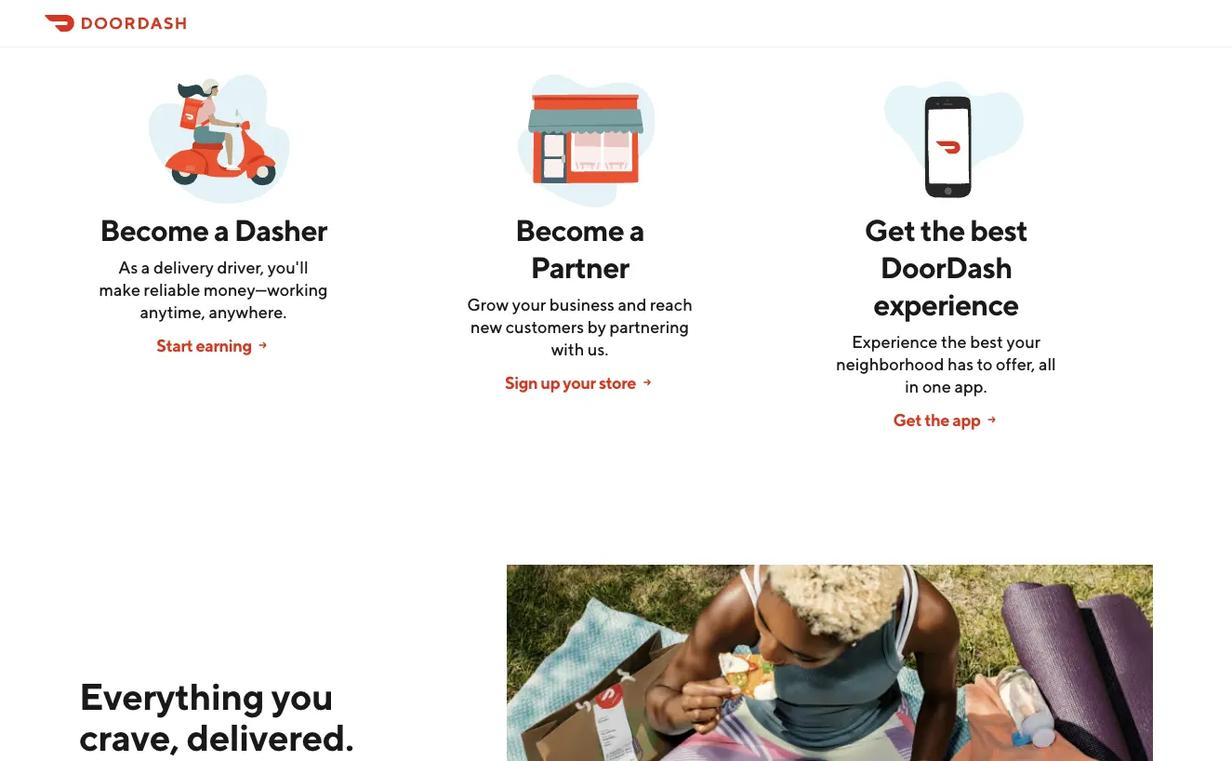 Task type: locate. For each thing, give the bounding box(es) containing it.
the up doordash
[[921, 213, 965, 247]]

a inside become a partner
[[630, 213, 645, 247]]

doordash
[[881, 250, 1013, 285]]

1 vertical spatial your
[[1007, 332, 1041, 352]]

0 vertical spatial best
[[971, 213, 1028, 247]]

the for your
[[942, 332, 967, 352]]

2 horizontal spatial a
[[630, 213, 645, 247]]

become for become a dasher
[[100, 213, 209, 247]]

best for doordash
[[971, 213, 1028, 247]]

a for delivery
[[141, 257, 150, 277]]

become up partner
[[516, 213, 624, 247]]

best inside get the best doordash experience
[[971, 213, 1028, 247]]

become for become a partner
[[516, 213, 624, 247]]

1 best from the top
[[971, 213, 1028, 247]]

a inside as a delivery driver, you'll make reliable money—working anytime, anywhere.
[[141, 257, 150, 277]]

a up driver,
[[214, 213, 229, 247]]

you
[[271, 674, 333, 718]]

become inside become a partner
[[516, 213, 624, 247]]

get the app button
[[830, 409, 1063, 431]]

one
[[923, 376, 952, 396]]

1 vertical spatial best
[[971, 332, 1004, 352]]

the left "app"
[[925, 410, 950, 430]]

a up and
[[630, 213, 645, 247]]

become up the as
[[100, 213, 209, 247]]

2 horizontal spatial your
[[1007, 332, 1041, 352]]

best
[[971, 213, 1028, 247], [971, 332, 1004, 352]]

as a delivery driver, you'll make reliable money—working anytime, anywhere.
[[99, 257, 328, 322]]

the inside get the best doordash experience
[[921, 213, 965, 247]]

your up offer,
[[1007, 332, 1041, 352]]

your inside grow your business and reach new customers by partnering with us.
[[512, 294, 546, 314]]

0 horizontal spatial a
[[141, 257, 150, 277]]

get inside get the best doordash experience
[[865, 213, 916, 247]]

money—working
[[204, 280, 328, 300]]

app.
[[955, 376, 988, 396]]

best inside 'experience the best your neighborhood has to offer, all in one app.'
[[971, 332, 1004, 352]]

1 horizontal spatial a
[[214, 213, 229, 247]]

reach
[[650, 294, 693, 314]]

1 vertical spatial the
[[942, 332, 967, 352]]

your
[[512, 294, 546, 314], [1007, 332, 1041, 352], [563, 373, 596, 393]]

a for partner
[[630, 213, 645, 247]]

experience
[[852, 332, 938, 352]]

experience
[[874, 287, 1019, 322]]

1 horizontal spatial your
[[563, 373, 596, 393]]

in
[[906, 376, 919, 396]]

2 become from the left
[[516, 213, 624, 247]]

the
[[921, 213, 965, 247], [942, 332, 967, 352], [925, 410, 950, 430]]

the inside 'experience the best your neighborhood has to offer, all in one app.'
[[942, 332, 967, 352]]

get down in
[[894, 410, 922, 430]]

the up has
[[942, 332, 967, 352]]

get the best doordash experience image
[[882, 68, 1025, 212]]

0 vertical spatial the
[[921, 213, 965, 247]]

1 horizontal spatial become
[[516, 213, 624, 247]]

become
[[100, 213, 209, 247], [516, 213, 624, 247]]

your inside button
[[563, 373, 596, 393]]

0 horizontal spatial become
[[100, 213, 209, 247]]

everything you crave, delivered. image
[[507, 565, 1154, 761]]

2 vertical spatial the
[[925, 410, 950, 430]]

get for get the app
[[894, 410, 922, 430]]

best up 'to'
[[971, 332, 1004, 352]]

become a dasher
[[100, 213, 327, 247]]

with
[[551, 339, 585, 359]]

get inside button
[[894, 410, 922, 430]]

your up customers
[[512, 294, 546, 314]]

1 vertical spatial get
[[894, 410, 922, 430]]

business
[[550, 294, 615, 314]]

get the best doordash experience
[[865, 213, 1028, 322]]

1 become from the left
[[100, 213, 209, 247]]

best up doordash
[[971, 213, 1028, 247]]

0 vertical spatial get
[[865, 213, 916, 247]]

grow
[[467, 294, 509, 314]]

a
[[214, 213, 229, 247], [630, 213, 645, 247], [141, 257, 150, 277]]

get
[[865, 213, 916, 247], [894, 410, 922, 430]]

up
[[541, 373, 560, 393]]

a right the as
[[141, 257, 150, 277]]

new
[[471, 317, 503, 337]]

2 best from the top
[[971, 332, 1004, 352]]

get the app
[[894, 410, 981, 430]]

sign up your store
[[505, 373, 636, 393]]

0 horizontal spatial your
[[512, 294, 546, 314]]

customers
[[506, 317, 584, 337]]

the inside button
[[925, 410, 950, 430]]

get up doordash
[[865, 213, 916, 247]]

as
[[118, 257, 138, 277]]

has
[[948, 354, 974, 374]]

your right the up
[[563, 373, 596, 393]]

become a dasher image
[[148, 68, 292, 212]]

a for dasher
[[214, 213, 229, 247]]

2 vertical spatial your
[[563, 373, 596, 393]]

partnering
[[610, 317, 689, 337]]

0 vertical spatial your
[[512, 294, 546, 314]]

app
[[953, 410, 981, 430]]



Task type: vqa. For each thing, say whether or not it's contained in the screenshot.
lemonade
no



Task type: describe. For each thing, give the bounding box(es) containing it.
start earning button
[[97, 334, 330, 357]]

driver,
[[217, 257, 264, 277]]

anywhere.
[[209, 302, 287, 322]]

by
[[588, 317, 606, 337]]

anytime,
[[140, 302, 205, 322]]

start earning
[[157, 335, 252, 355]]

reliable
[[144, 280, 200, 300]]

earning
[[196, 335, 252, 355]]

all
[[1039, 354, 1057, 374]]

become a partner image
[[515, 68, 658, 212]]

partner
[[531, 250, 629, 285]]

your inside 'experience the best your neighborhood has to offer, all in one app.'
[[1007, 332, 1041, 352]]

store
[[599, 373, 636, 393]]

to
[[977, 354, 993, 374]]

become a partner
[[516, 213, 645, 285]]

make
[[99, 280, 141, 300]]

offer,
[[996, 354, 1036, 374]]

you'll
[[268, 257, 309, 277]]

start
[[157, 335, 193, 355]]

sign up your store button
[[464, 372, 696, 394]]

grow your business and reach new customers by partnering with us.
[[467, 294, 693, 359]]

dasher
[[234, 213, 327, 247]]

everything
[[79, 674, 264, 718]]

best for your
[[971, 332, 1004, 352]]

neighborhood
[[837, 354, 945, 374]]

get for get the best doordash experience
[[865, 213, 916, 247]]

delivery
[[153, 257, 214, 277]]

everything you crave, delivered.
[[79, 674, 354, 759]]

and
[[618, 294, 647, 314]]

sign
[[505, 373, 538, 393]]

us.
[[588, 339, 609, 359]]

the for doordash
[[921, 213, 965, 247]]

delivered.
[[186, 715, 354, 759]]

crave,
[[79, 715, 179, 759]]

experience the best your neighborhood has to offer, all in one app.
[[837, 332, 1057, 396]]



